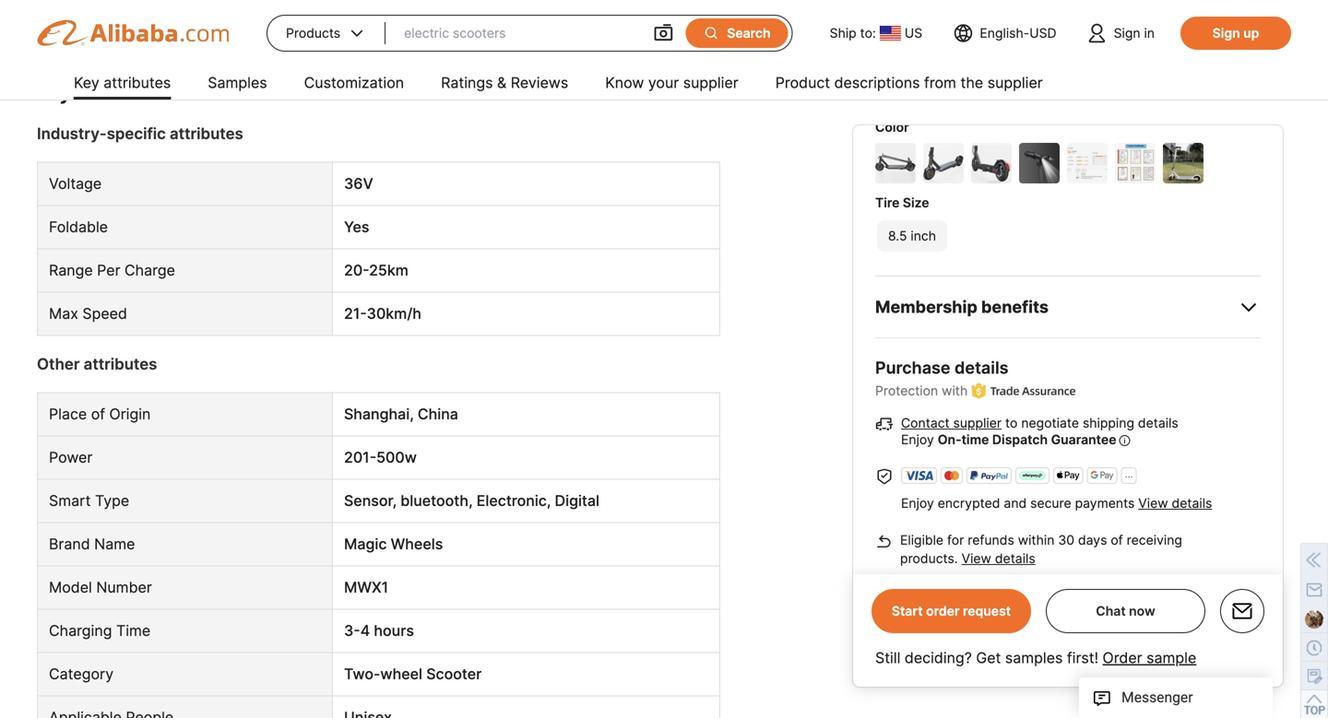 Task type: locate. For each thing, give the bounding box(es) containing it.
3 min. from the left
[[407, 5, 433, 21]]

1 vertical spatial view
[[962, 552, 992, 567]]

1 horizontal spatial min. order link
[[777, 0, 962, 22]]

0 horizontal spatial of
[[91, 406, 105, 424]]

1
[[287, 5, 293, 21], [658, 5, 664, 21]]

8.5 inch
[[889, 228, 937, 244]]

get
[[977, 650, 1002, 668]]

order right start
[[927, 604, 960, 620]]

product descriptions from the supplier
[[776, 74, 1044, 92]]

view down the refunds
[[962, 552, 992, 567]]

bluetooth,
[[401, 492, 473, 510]]

and
[[1004, 496, 1027, 512]]

2 piece from the left
[[667, 5, 700, 21]]

purchase details
[[876, 358, 1009, 378]]

supplier
[[684, 74, 739, 92], [988, 74, 1044, 92], [954, 416, 1002, 432]]

piece up the products
[[297, 5, 330, 21]]

of right days
[[1111, 533, 1124, 549]]

in
[[1145, 25, 1155, 41]]

1 min. order : 1 piece from the left
[[222, 5, 330, 21]]

charging time
[[49, 622, 151, 640]]

place of origin
[[49, 406, 151, 424]]

chat now button
[[1097, 604, 1156, 620]]

1 horizontal spatial view
[[1139, 496, 1169, 512]]

supplier right the
[[988, 74, 1044, 92]]

of right 'place' in the bottom of the page
[[91, 406, 105, 424]]

sensor,
[[344, 492, 397, 510]]

0 vertical spatial of
[[91, 406, 105, 424]]

1 piece from the left
[[297, 5, 330, 21]]

industry-
[[37, 124, 107, 143]]

of
[[91, 406, 105, 424], [1111, 533, 1124, 549]]

min. order link up key attributes link
[[37, 0, 222, 22]]

2 min. order link from the left
[[777, 0, 962, 22]]

4
[[361, 622, 370, 640]]

industry-specific attributes
[[37, 124, 243, 143]]

magic wheels
[[344, 536, 443, 554]]

enjoy down contact
[[902, 433, 935, 448]]

prompt image
[[1120, 432, 1131, 450]]

: up 
[[654, 5, 658, 21]]

shipping
[[1083, 416, 1135, 432]]

speed
[[82, 305, 127, 323]]

china
[[418, 406, 459, 424]]

magic
[[344, 536, 387, 554]]

min. order up ship
[[777, 5, 839, 21]]

first!
[[1068, 650, 1099, 668]]

foldable
[[49, 218, 108, 236]]

products.
[[901, 552, 959, 567]]

: up the products
[[284, 5, 287, 21]]

details down "within"
[[996, 552, 1036, 567]]

1 horizontal spatial piece
[[667, 5, 700, 21]]

time
[[962, 433, 990, 448]]

1 horizontal spatial sign
[[1213, 25, 1241, 41]]

smart type
[[49, 492, 129, 510]]

key attributes
[[74, 74, 171, 92], [37, 82, 164, 105]]

min. order : 1 piece up 
[[592, 5, 700, 21]]

samples
[[208, 74, 267, 92]]

4 min. from the left
[[592, 5, 618, 21]]

two-
[[344, 666, 381, 684]]

2 sign from the left
[[1213, 25, 1241, 41]]

1 horizontal spatial key
[[74, 74, 99, 92]]

name
[[94, 536, 135, 554]]

500w
[[377, 449, 417, 467]]

order up samples
[[251, 5, 284, 21]]

1 horizontal spatial of
[[1111, 533, 1124, 549]]

other attributes
[[37, 355, 157, 374]]

of inside eligible for refunds within 30 days of receiving products.
[[1111, 533, 1124, 549]]

secure
[[1031, 496, 1072, 512]]

0 horizontal spatial :
[[284, 5, 287, 21]]

view up receiving
[[1139, 496, 1169, 512]]

samples link
[[208, 66, 267, 103]]

digital
[[555, 492, 600, 510]]

20-
[[344, 262, 369, 280]]

2 min. order : 1 piece from the left
[[592, 5, 700, 21]]

0 horizontal spatial min. order : 1 piece
[[222, 5, 330, 21]]

product
[[776, 74, 831, 92]]

still
[[876, 650, 901, 668]]

1 horizontal spatial min. order
[[777, 5, 839, 21]]

30
[[1059, 533, 1075, 549]]

5 min. from the left
[[777, 5, 803, 21]]

min. order : 1 piece up the products
[[222, 5, 330, 21]]

now
[[1130, 604, 1156, 620]]

max speed
[[49, 305, 127, 323]]

time
[[116, 622, 151, 640]]

shanghai,
[[344, 406, 414, 424]]

to:
[[861, 25, 877, 41]]

hours
[[374, 622, 414, 640]]

enjoy up eligible
[[902, 496, 935, 512]]

1 up 
[[658, 5, 664, 21]]

1 up the products
[[287, 5, 293, 21]]

min. order up key attributes link
[[37, 5, 99, 21]]

2 horizontal spatial :
[[654, 5, 658, 21]]

piece up 
[[667, 5, 700, 21]]

sign left in
[[1114, 25, 1141, 41]]

receiving
[[1127, 533, 1183, 549]]

0 horizontal spatial min. order
[[37, 5, 99, 21]]

1 sign from the left
[[1114, 25, 1141, 41]]

0 horizontal spatial piece
[[297, 5, 330, 21]]

search
[[727, 25, 771, 41]]

min. order link up to:
[[777, 0, 962, 22]]

for
[[948, 533, 965, 549]]

up
[[1244, 25, 1260, 41]]

size
[[903, 195, 930, 211]]

2 enjoy from the top
[[902, 496, 935, 512]]

sign left up
[[1213, 25, 1241, 41]]

order up key attributes link
[[66, 5, 99, 21]]

1 vertical spatial enjoy
[[902, 496, 935, 512]]

0 horizontal spatial 1
[[287, 5, 293, 21]]

wheel
[[381, 666, 423, 684]]

order inside button
[[927, 604, 960, 620]]

0 horizontal spatial view
[[962, 552, 992, 567]]

1 min. order link from the left
[[37, 0, 222, 22]]

enjoy
[[902, 433, 935, 448], [902, 496, 935, 512]]

enjoy for enjoy on-time dispatch guarantee
[[902, 433, 935, 448]]

2 min. order from the left
[[777, 5, 839, 21]]

2 1 from the left
[[658, 5, 664, 21]]

1 horizontal spatial :
[[469, 5, 473, 21]]

samples
[[1006, 650, 1064, 668]]

8.5
[[889, 228, 908, 244]]

product descriptions from the supplier link
[[776, 66, 1044, 103]]

supplier up the time
[[954, 416, 1002, 432]]

tire size
[[876, 195, 930, 211]]

power
[[49, 449, 93, 467]]

1 horizontal spatial 1
[[658, 5, 664, 21]]

details up "with"
[[955, 358, 1009, 378]]

1 enjoy from the top
[[902, 433, 935, 448]]

payments
[[1076, 496, 1135, 512]]

0 horizontal spatial sign
[[1114, 25, 1141, 41]]

1 vertical spatial of
[[1111, 533, 1124, 549]]

min. order link
[[37, 0, 222, 22], [777, 0, 962, 22]]

from
[[925, 74, 957, 92]]

0 vertical spatial enjoy
[[902, 433, 935, 448]]

other
[[37, 355, 80, 374]]

1 horizontal spatial min. order : 1 piece
[[592, 5, 700, 21]]

0 horizontal spatial min. order link
[[37, 0, 222, 22]]

order up 
[[621, 5, 654, 21]]

origin
[[109, 406, 151, 424]]

min. order : 1 piece
[[222, 5, 330, 21], [592, 5, 700, 21]]

21-
[[344, 305, 367, 323]]

voltage
[[49, 175, 102, 193]]

3 : from the left
[[654, 5, 658, 21]]

: left pieces at the left of page
[[469, 5, 473, 21]]



Task type: describe. For each thing, give the bounding box(es) containing it.
within
[[1019, 533, 1055, 549]]

still deciding? get samples first! order sample
[[876, 650, 1197, 668]]

inch
[[911, 228, 937, 244]]

dispatch
[[993, 433, 1048, 448]]

enjoy for enjoy encrypted and secure payments view details
[[902, 496, 935, 512]]

30km/h
[[367, 305, 422, 323]]

order sample link
[[1103, 650, 1197, 668]]

20-25km
[[344, 262, 409, 280]]

per
[[97, 262, 120, 280]]

products
[[286, 25, 341, 41]]

electronic,
[[477, 492, 551, 510]]

201-
[[344, 449, 377, 467]]

key attributes up industry-
[[37, 82, 164, 105]]

sensor, bluetooth, electronic, digital
[[344, 492, 600, 510]]

products 
[[286, 24, 366, 42]]

key inside key attributes link
[[74, 74, 99, 92]]

0 horizontal spatial key
[[37, 82, 70, 105]]

category
[[49, 666, 114, 684]]

know your supplier
[[606, 74, 739, 92]]

usd
[[1030, 25, 1057, 41]]

negotiate
[[1022, 416, 1080, 432]]

membership
[[876, 297, 978, 317]]

8.5 inch link
[[876, 219, 950, 254]]

benefits
[[982, 297, 1049, 317]]

type
[[95, 492, 129, 510]]

know your supplier link
[[606, 66, 739, 103]]

chat now
[[1097, 604, 1156, 620]]

10
[[473, 5, 487, 21]]

eligible for refunds within 30 days of receiving products.
[[901, 533, 1183, 567]]

start order request
[[892, 604, 1012, 620]]

start order request button
[[872, 590, 1032, 634]]

details up receiving
[[1173, 496, 1213, 512]]

1 min. order from the left
[[37, 5, 99, 21]]

range
[[49, 262, 93, 280]]

max
[[49, 305, 78, 323]]

1 1 from the left
[[287, 5, 293, 21]]

electric scooters text field
[[404, 17, 634, 50]]

with
[[942, 383, 968, 399]]

guarantee
[[1052, 433, 1117, 448]]

order up ship
[[806, 5, 839, 21]]

charge
[[125, 262, 175, 280]]

ship
[[830, 25, 857, 41]]

2 : from the left
[[469, 5, 473, 21]]

ratings & reviews link
[[441, 66, 569, 103]]

us
[[905, 25, 923, 41]]

enjoy encrypted and secure payments view details
[[902, 496, 1213, 512]]

model
[[49, 579, 92, 597]]

36v
[[344, 175, 373, 193]]

wheels
[[391, 536, 443, 554]]

ratings
[[441, 74, 493, 92]]

sign in
[[1114, 25, 1155, 41]]

shanghai, china
[[344, 406, 459, 424]]

21-30km/h
[[344, 305, 422, 323]]

protection with
[[876, 383, 968, 399]]

sign for sign up
[[1213, 25, 1241, 41]]

sign for sign in
[[1114, 25, 1141, 41]]

sample
[[1147, 650, 1197, 668]]

charging
[[49, 622, 112, 640]]

color
[[876, 120, 910, 135]]

25km
[[369, 262, 409, 280]]

1 min. from the left
[[37, 5, 63, 21]]

deciding?
[[905, 650, 973, 668]]

contact supplier to negotiate shipping details
[[902, 416, 1179, 432]]

brand name
[[49, 536, 135, 554]]

order left 10 at the top left of the page
[[436, 5, 469, 21]]

know
[[606, 74, 644, 92]]

2 min. from the left
[[222, 5, 248, 21]]

days
[[1079, 533, 1108, 549]]

···
[[1126, 471, 1134, 483]]

min. order : 10 pieces
[[407, 5, 530, 21]]

eligible
[[901, 533, 944, 549]]

key attributes up specific
[[74, 74, 171, 92]]

sign up
[[1213, 25, 1260, 41]]

customization link
[[304, 66, 404, 103]]

supplier right your
[[684, 74, 739, 92]]

your
[[649, 74, 679, 92]]

yes
[[344, 218, 370, 236]]

customization
[[304, 74, 404, 92]]

ratings & reviews
[[441, 74, 569, 92]]


[[653, 22, 675, 44]]

membership benefits
[[876, 297, 1049, 317]]

request
[[963, 604, 1012, 620]]

smart
[[49, 492, 91, 510]]

tire
[[876, 195, 900, 211]]

number
[[96, 579, 152, 597]]

1 : from the left
[[284, 5, 287, 21]]

brand
[[49, 536, 90, 554]]

on-
[[938, 433, 962, 448]]

details right shipping
[[1139, 416, 1179, 432]]

encrypted
[[938, 496, 1001, 512]]

start
[[892, 604, 923, 620]]

0 vertical spatial view
[[1139, 496, 1169, 512]]



Task type: vqa. For each thing, say whether or not it's contained in the screenshot.
Central
no



